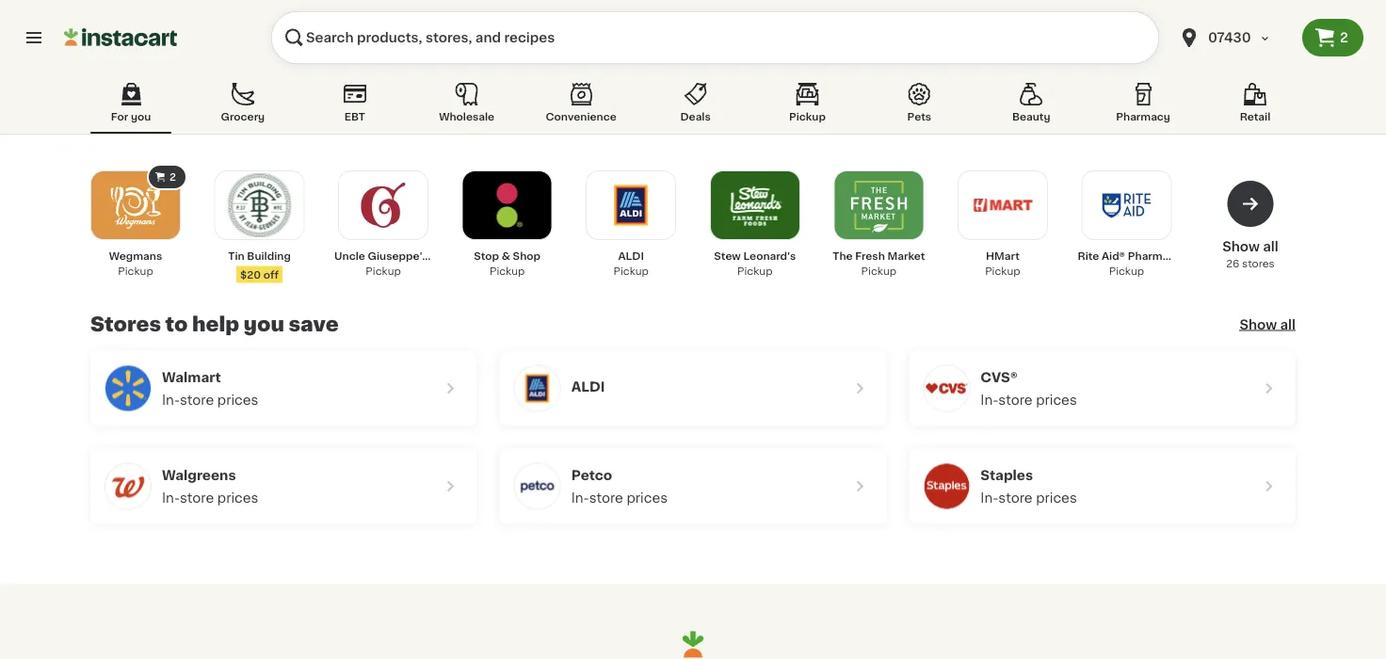 Task type: describe. For each thing, give the bounding box(es) containing it.
2 button
[[1303, 19, 1364, 57]]

rite
[[1078, 251, 1100, 261]]

deals
[[681, 112, 711, 122]]

you inside tab panel
[[244, 315, 284, 334]]

market
[[888, 251, 925, 261]]

pharmacy button
[[1103, 79, 1184, 134]]

petco in-store prices
[[571, 469, 668, 504]]

pets button
[[879, 79, 960, 134]]

in- for walgreens in-store prices
[[162, 491, 180, 504]]

off
[[263, 269, 279, 280]]

in- for staples in-store prices
[[981, 491, 999, 504]]

walmart
[[162, 371, 221, 384]]

cvs®
[[981, 371, 1018, 384]]

show all
[[1240, 318, 1296, 331]]

staples
[[981, 469, 1033, 482]]

store for petco
[[589, 491, 624, 504]]

pickup button
[[767, 79, 848, 134]]

uncle giuseppe's marketplace image
[[351, 173, 416, 237]]

uncle
[[335, 251, 365, 261]]

stores
[[1243, 259, 1275, 269]]

ebt button
[[314, 79, 395, 134]]

stop & shop image
[[475, 173, 539, 237]]

wegmans
[[109, 251, 162, 261]]

aldi for aldi pickup
[[618, 251, 644, 261]]

beauty
[[1013, 112, 1051, 122]]

show for show all 26 stores
[[1223, 240, 1260, 253]]

aldi image
[[599, 173, 663, 237]]

the
[[833, 251, 853, 261]]

convenience button
[[538, 79, 624, 134]]

2 inside button
[[1341, 31, 1349, 44]]

cvs® image
[[924, 366, 970, 411]]

the fresh market image
[[847, 173, 911, 237]]

walgreens in-store prices
[[162, 469, 258, 504]]

pickup inside wegmans pickup
[[118, 266, 153, 276]]

$20
[[240, 269, 261, 280]]

petco image
[[515, 464, 560, 509]]

07430
[[1209, 31, 1252, 44]]

deals button
[[655, 79, 736, 134]]

show all button
[[1240, 315, 1296, 334]]

prices for staples in-store prices
[[1036, 491, 1077, 504]]

the fresh market pickup
[[833, 251, 925, 276]]

stores
[[90, 315, 161, 334]]

aldi pickup
[[614, 251, 649, 276]]

shop
[[513, 251, 541, 261]]

07430 button
[[1167, 11, 1303, 64]]

show all 26 stores
[[1223, 240, 1279, 269]]

prices for cvs® in-store prices
[[1036, 393, 1077, 406]]

walgreens image
[[106, 464, 151, 509]]

grocery
[[221, 112, 265, 122]]

in- for cvs® in-store prices
[[981, 393, 999, 406]]

giuseppe's
[[368, 251, 428, 261]]

marketplace
[[431, 251, 498, 261]]

wholesale button
[[426, 79, 507, 134]]

fresh
[[856, 251, 885, 261]]

aldi image
[[515, 366, 560, 411]]

pharmacy inside rite aid® pharmacy pickup
[[1128, 251, 1183, 261]]

aldi link
[[500, 351, 887, 426]]

stop & shop pickup
[[474, 251, 541, 276]]

in- for petco in-store prices
[[571, 491, 589, 504]]

walmart in-store prices
[[162, 371, 258, 406]]

for you button
[[90, 79, 171, 134]]



Task type: vqa. For each thing, say whether or not it's contained in the screenshot.
rightmost 2
yes



Task type: locate. For each thing, give the bounding box(es) containing it.
pharmacy up the rite aid® pharmacy image
[[1116, 112, 1171, 122]]

in- down walmart
[[162, 393, 180, 406]]

wholesale
[[439, 112, 495, 122]]

1 vertical spatial 2
[[170, 172, 176, 182]]

store inside staples in-store prices
[[999, 491, 1033, 504]]

you
[[131, 112, 151, 122], [244, 315, 284, 334]]

stew leonard's image
[[723, 173, 787, 237]]

store inside the walgreens in-store prices
[[180, 491, 214, 504]]

pickup inside stew leonard's pickup
[[738, 266, 773, 276]]

0 vertical spatial aldi
[[618, 251, 644, 261]]

1 horizontal spatial aldi
[[618, 251, 644, 261]]

stew leonard's pickup
[[714, 251, 796, 276]]

you right help on the left of page
[[244, 315, 284, 334]]

show
[[1223, 240, 1260, 253], [1240, 318, 1277, 331]]

store inside cvs® in-store prices
[[999, 393, 1033, 406]]

shop categories tab list
[[90, 79, 1296, 134]]

stores to help you save tab panel
[[81, 164, 1306, 524]]

help
[[192, 315, 239, 334]]

store for staples
[[999, 491, 1033, 504]]

aldi right aldi icon
[[571, 380, 605, 393]]

prices inside staples in-store prices
[[1036, 491, 1077, 504]]

pharmacy
[[1116, 112, 1171, 122], [1128, 251, 1183, 261]]

26
[[1227, 259, 1240, 269]]

prices for walgreens in-store prices
[[217, 491, 258, 504]]

walgreens
[[162, 469, 236, 482]]

tin
[[228, 251, 245, 261]]

2 inside stores to help you save tab panel
[[170, 172, 176, 182]]

stores to help you save
[[90, 315, 339, 334]]

instacart image
[[64, 26, 177, 49]]

show inside popup button
[[1240, 318, 1277, 331]]

all
[[1263, 240, 1279, 253], [1281, 318, 1296, 331]]

for you
[[111, 112, 151, 122]]

pickup inside button
[[789, 112, 826, 122]]

prices inside cvs® in-store prices
[[1036, 393, 1077, 406]]

1 horizontal spatial you
[[244, 315, 284, 334]]

1 horizontal spatial all
[[1281, 318, 1296, 331]]

0 vertical spatial show
[[1223, 240, 1260, 253]]

save
[[289, 315, 339, 334]]

beauty button
[[991, 79, 1072, 134]]

building
[[247, 251, 291, 261]]

prices for petco in-store prices
[[627, 491, 668, 504]]

pickup inside the fresh market pickup
[[862, 266, 897, 276]]

show for show all
[[1240, 318, 1277, 331]]

aldi
[[618, 251, 644, 261], [571, 380, 605, 393]]

stop
[[474, 251, 499, 261]]

for
[[111, 112, 128, 122]]

aid®
[[1102, 251, 1126, 261]]

07430 button
[[1178, 11, 1291, 64]]

wegmans pickup
[[109, 251, 162, 276]]

0 horizontal spatial aldi
[[571, 380, 605, 393]]

hmart image
[[971, 173, 1035, 237]]

you right for
[[131, 112, 151, 122]]

store
[[180, 393, 214, 406], [999, 393, 1033, 406], [180, 491, 214, 504], [589, 491, 624, 504], [999, 491, 1033, 504]]

2
[[1341, 31, 1349, 44], [170, 172, 176, 182]]

0 horizontal spatial 2
[[170, 172, 176, 182]]

prices inside "walmart in-store prices"
[[217, 393, 258, 406]]

1 vertical spatial show
[[1240, 318, 1277, 331]]

store down walmart
[[180, 393, 214, 406]]

tin building $20 off
[[228, 251, 291, 280]]

in-
[[162, 393, 180, 406], [981, 393, 999, 406], [162, 491, 180, 504], [571, 491, 589, 504], [981, 491, 999, 504]]

convenience
[[546, 112, 617, 122]]

pickup inside stop & shop pickup
[[490, 266, 525, 276]]

in- down petco
[[571, 491, 589, 504]]

store inside petco in-store prices
[[589, 491, 624, 504]]

hmart
[[986, 251, 1020, 261]]

aldi inside aldi pickup
[[618, 251, 644, 261]]

rite aid® pharmacy pickup
[[1078, 251, 1183, 276]]

uncle giuseppe's marketplace pickup
[[335, 251, 498, 276]]

prices for walmart in-store prices
[[217, 393, 258, 406]]

stew
[[714, 251, 741, 261]]

all inside "show all 26 stores"
[[1263, 240, 1279, 253]]

all for show all
[[1281, 318, 1296, 331]]

aldi for aldi
[[571, 380, 605, 393]]

in- down cvs®
[[981, 393, 999, 406]]

pickup inside rite aid® pharmacy pickup
[[1109, 266, 1145, 276]]

in- for walmart in-store prices
[[162, 393, 180, 406]]

0 vertical spatial pharmacy
[[1116, 112, 1171, 122]]

aldi down aldi image
[[618, 251, 644, 261]]

1 horizontal spatial 2
[[1341, 31, 1349, 44]]

store for cvs®
[[999, 393, 1033, 406]]

in- down walgreens
[[162, 491, 180, 504]]

in- inside petco in-store prices
[[571, 491, 589, 504]]

in- inside "walmart in-store prices"
[[162, 393, 180, 406]]

pickup inside uncle giuseppe's marketplace pickup
[[366, 266, 401, 276]]

all inside popup button
[[1281, 318, 1296, 331]]

retail button
[[1215, 79, 1296, 134]]

staples image
[[924, 464, 970, 509]]

Search field
[[271, 11, 1160, 64]]

wegmans image
[[104, 173, 168, 237]]

0 horizontal spatial all
[[1263, 240, 1279, 253]]

ebt
[[344, 112, 365, 122]]

in- inside staples in-store prices
[[981, 491, 999, 504]]

hmart pickup
[[985, 251, 1021, 276]]

tin building image
[[228, 173, 292, 237]]

show down stores
[[1240, 318, 1277, 331]]

to
[[165, 315, 188, 334]]

pets
[[908, 112, 932, 122]]

1 vertical spatial all
[[1281, 318, 1296, 331]]

store inside "walmart in-store prices"
[[180, 393, 214, 406]]

0 vertical spatial all
[[1263, 240, 1279, 253]]

pharmacy inside button
[[1116, 112, 1171, 122]]

staples in-store prices
[[981, 469, 1077, 504]]

cvs® in-store prices
[[981, 371, 1077, 406]]

store down petco
[[589, 491, 624, 504]]

store down the staples
[[999, 491, 1033, 504]]

None search field
[[271, 11, 1160, 64]]

1 vertical spatial aldi
[[571, 380, 605, 393]]

prices
[[217, 393, 258, 406], [1036, 393, 1077, 406], [217, 491, 258, 504], [627, 491, 668, 504], [1036, 491, 1077, 504]]

grocery button
[[202, 79, 283, 134]]

all for show all 26 stores
[[1263, 240, 1279, 253]]

store down walgreens
[[180, 491, 214, 504]]

store for walgreens
[[180, 491, 214, 504]]

in- inside the walgreens in-store prices
[[162, 491, 180, 504]]

0 vertical spatial you
[[131, 112, 151, 122]]

1 vertical spatial you
[[244, 315, 284, 334]]

prices inside petco in-store prices
[[627, 491, 668, 504]]

rite aid® pharmacy image
[[1095, 173, 1159, 237]]

store for walmart
[[180, 393, 214, 406]]

leonard's
[[744, 251, 796, 261]]

0 horizontal spatial you
[[131, 112, 151, 122]]

in- inside cvs® in-store prices
[[981, 393, 999, 406]]

prices inside the walgreens in-store prices
[[217, 491, 258, 504]]

retail
[[1240, 112, 1271, 122]]

show up "26"
[[1223, 240, 1260, 253]]

pickup
[[789, 112, 826, 122], [118, 266, 153, 276], [366, 266, 401, 276], [490, 266, 525, 276], [614, 266, 649, 276], [738, 266, 773, 276], [862, 266, 897, 276], [985, 266, 1021, 276], [1109, 266, 1145, 276]]

you inside button
[[131, 112, 151, 122]]

1 vertical spatial pharmacy
[[1128, 251, 1183, 261]]

0 vertical spatial 2
[[1341, 31, 1349, 44]]

petco
[[571, 469, 612, 482]]

&
[[502, 251, 510, 261]]

store down cvs®
[[999, 393, 1033, 406]]

pharmacy right aid®
[[1128, 251, 1183, 261]]

show inside "show all 26 stores"
[[1223, 240, 1260, 253]]

in- down the staples
[[981, 491, 999, 504]]

walmart image
[[106, 366, 151, 411]]



